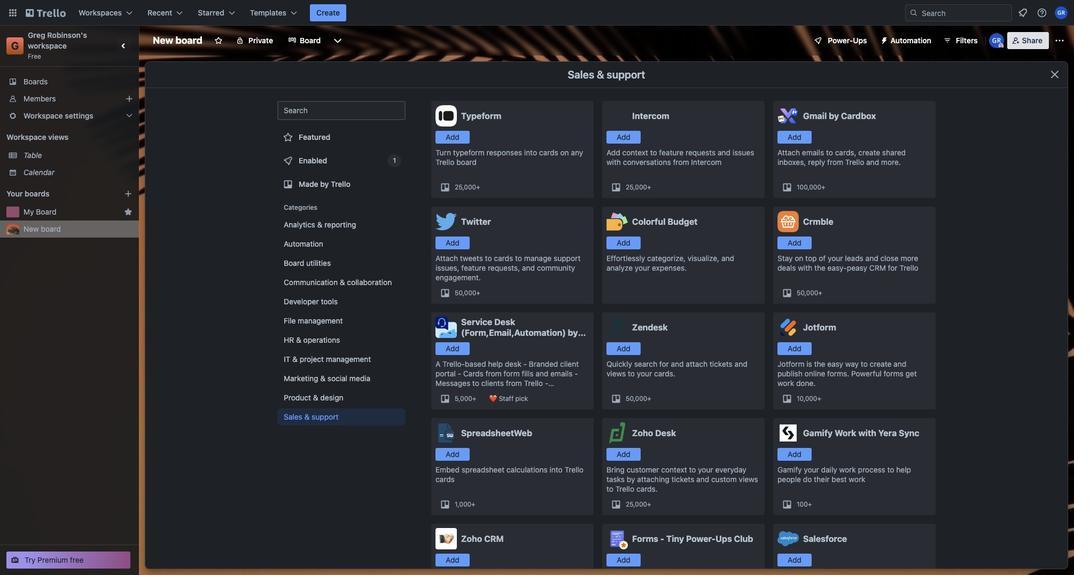 Task type: locate. For each thing, give the bounding box(es) containing it.
power- right tiny
[[687, 535, 716, 544]]

greg
[[28, 30, 45, 40]]

0 horizontal spatial gamify
[[778, 466, 802, 475]]

0 vertical spatial sales
[[568, 68, 595, 81]]

trello inside bring customer context to your everyday tasks by attaching tickets and custom views to trello cards.
[[616, 485, 635, 494]]

on inside "stay on top of your leads and close more deals with the easy-peasy crm for trello"
[[795, 254, 804, 263]]

attach tweets to cards to manage support issues, feature requests, and community engagement.
[[436, 254, 581, 282]]

25,000 + for typeform
[[455, 183, 481, 191]]

and left the close
[[866, 254, 879, 263]]

1 horizontal spatial power-
[[828, 36, 854, 45]]

add button up quickly
[[607, 343, 641, 356]]

1 horizontal spatial automation
[[891, 36, 932, 45]]

ups inside button
[[854, 36, 868, 45]]

1 vertical spatial emails
[[551, 370, 573, 379]]

hr & operations
[[284, 336, 340, 345]]

2 horizontal spatial with
[[859, 429, 877, 438]]

by right tasks
[[627, 475, 636, 484]]

0 vertical spatial zoho
[[633, 429, 654, 438]]

gamify for gamify your daily work process to help people do their best work
[[778, 466, 802, 475]]

into inside 'embed spreadsheet calculations into trello cards'
[[550, 466, 563, 475]]

feature down tweets
[[462, 264, 486, 273]]

0 vertical spatial intercom
[[633, 111, 670, 121]]

0 vertical spatial automation
[[891, 36, 932, 45]]

2 horizontal spatial 50,000 +
[[797, 289, 823, 297]]

trello inside turn typeform responses into cards on any trello board
[[436, 158, 455, 167]]

emails up reply
[[803, 148, 825, 157]]

board right the my
[[36, 207, 56, 217]]

trello inside 'embed spreadsheet calculations into trello cards'
[[565, 466, 584, 475]]

cards inside turn typeform responses into cards on any trello board
[[540, 148, 559, 157]]

emails down the client at the right bottom of page
[[551, 370, 573, 379]]

Search field
[[919, 5, 1012, 21]]

2 vertical spatial board
[[41, 225, 61, 234]]

50,000
[[455, 289, 477, 297], [797, 289, 819, 297], [626, 395, 648, 403]]

1 horizontal spatial attach
[[778, 148, 801, 157]]

0 vertical spatial workspace
[[24, 111, 63, 120]]

0 horizontal spatial with
[[607, 158, 621, 167]]

branded
[[529, 360, 558, 369]]

workspace inside dropdown button
[[24, 111, 63, 120]]

tickets right attaching
[[672, 475, 695, 484]]

1 vertical spatial views
[[607, 370, 626, 379]]

your up easy-
[[828, 254, 844, 263]]

work
[[835, 429, 857, 438]]

2 vertical spatial views
[[739, 475, 759, 484]]

0 horizontal spatial zoho
[[461, 535, 482, 544]]

25,000 for typeform
[[455, 183, 476, 191]]

1 vertical spatial board
[[36, 207, 56, 217]]

cards,
[[836, 148, 857, 157]]

workspace for workspace views
[[6, 133, 46, 142]]

categorize,
[[648, 254, 686, 263]]

intercom down requests
[[692, 158, 722, 167]]

to inside attach emails to cards, create shared inboxes, reply from trello and more.
[[827, 148, 834, 157]]

1 vertical spatial on
[[795, 254, 804, 263]]

0 horizontal spatial sales
[[284, 413, 303, 422]]

share button
[[1008, 32, 1050, 49]]

by inside bring customer context to your everyday tasks by attaching tickets and custom views to trello cards.
[[627, 475, 636, 484]]

1 horizontal spatial tickets
[[710, 360, 733, 369]]

cards. down search
[[655, 370, 676, 379]]

board left customize views icon
[[300, 36, 321, 45]]

add button for service desk (form,email,automation) by hipporello
[[436, 343, 470, 356]]

2 horizontal spatial board
[[457, 158, 477, 167]]

1 vertical spatial sales & support
[[284, 413, 339, 422]]

visualize,
[[688, 254, 720, 263]]

automation up 'board utilities'
[[284, 240, 323, 249]]

new inside text box
[[153, 35, 173, 46]]

add for forms - tiny power-ups club
[[617, 556, 631, 565]]

for inside "stay on top of your leads and close more deals with the easy-peasy crm for trello"
[[889, 264, 898, 273]]

50,000 + for crmble
[[797, 289, 823, 297]]

context up the conversations
[[623, 148, 649, 157]]

create button
[[310, 4, 347, 21]]

1 vertical spatial desk
[[656, 429, 677, 438]]

0 horizontal spatial 50,000
[[455, 289, 477, 297]]

engagement.
[[436, 273, 481, 282]]

open information menu image
[[1037, 7, 1048, 18]]

0 vertical spatial on
[[561, 148, 569, 157]]

add for typeform
[[446, 133, 460, 142]]

+ up the zoho desk
[[648, 395, 652, 403]]

+ for typeform
[[476, 183, 481, 191]]

workspace settings button
[[0, 107, 139, 125]]

❤️ staff pick
[[489, 395, 528, 403]]

0 horizontal spatial new board
[[24, 225, 61, 234]]

0 vertical spatial emails
[[803, 148, 825, 157]]

tickets
[[710, 360, 733, 369], [672, 475, 695, 484]]

and inside attach tweets to cards to manage support issues, feature requests, and community engagement.
[[522, 264, 535, 273]]

cards up requests,
[[494, 254, 514, 263]]

yera
[[879, 429, 897, 438]]

back to home image
[[26, 4, 66, 21]]

file management link
[[278, 313, 406, 330]]

add button up tweets
[[436, 237, 470, 250]]

from up clients
[[486, 370, 502, 379]]

your
[[828, 254, 844, 263], [635, 264, 650, 273], [637, 370, 653, 379], [698, 466, 714, 475], [804, 466, 820, 475]]

work up best
[[840, 466, 857, 475]]

gmail
[[804, 111, 827, 121]]

to down cards
[[473, 379, 480, 388]]

add for gamify work with yera sync
[[788, 450, 802, 459]]

add for spreadsheetweb
[[446, 450, 460, 459]]

collaboration
[[347, 278, 392, 287]]

board down typeform
[[457, 158, 477, 167]]

workspace
[[28, 41, 67, 50]]

0 vertical spatial crm
[[870, 264, 887, 273]]

and inside "stay on top of your leads and close more deals with the easy-peasy crm for trello"
[[866, 254, 879, 263]]

for inside quickly search for and attach tickets and views to your cards.
[[660, 360, 669, 369]]

2 horizontal spatial cards
[[540, 148, 559, 157]]

add for zoho desk
[[617, 450, 631, 459]]

your inside gamify your daily work process to help people do their best work
[[804, 466, 820, 475]]

0 horizontal spatial new
[[24, 225, 39, 234]]

cards.
[[655, 370, 676, 379], [637, 485, 658, 494]]

search image
[[910, 9, 919, 17]]

cards. down attaching
[[637, 485, 658, 494]]

add button for crmble
[[778, 237, 812, 250]]

add button up the conversations
[[607, 131, 641, 144]]

automation down search icon
[[891, 36, 932, 45]]

2 horizontal spatial support
[[607, 68, 646, 81]]

0 vertical spatial attach
[[778, 148, 801, 157]]

automation inside automation button
[[891, 36, 932, 45]]

1 vertical spatial workspace
[[6, 133, 46, 142]]

context
[[623, 148, 649, 157], [662, 466, 688, 475]]

conversations
[[623, 158, 671, 167]]

1 horizontal spatial intercom
[[692, 158, 722, 167]]

add button up the 'stay'
[[778, 237, 812, 250]]

help left desk
[[488, 360, 503, 369]]

analytics & reporting
[[284, 220, 356, 229]]

support inside sales & support link
[[312, 413, 339, 422]]

add button for colorful budget
[[607, 237, 641, 250]]

with left yera
[[859, 429, 877, 438]]

1 horizontal spatial sales & support
[[568, 68, 646, 81]]

to inside quickly search for and attach tickets and views to your cards.
[[628, 370, 635, 379]]

0 notifications image
[[1017, 6, 1030, 19]]

tiny
[[667, 535, 685, 544]]

and left attach
[[671, 360, 684, 369]]

workspace
[[24, 111, 63, 120], [6, 133, 46, 142]]

g link
[[6, 37, 24, 55]]

1 vertical spatial the
[[815, 360, 826, 369]]

cards inside 'embed spreadsheet calculations into trello cards'
[[436, 475, 455, 484]]

1 vertical spatial new board
[[24, 225, 61, 234]]

cards
[[540, 148, 559, 157], [494, 254, 514, 263], [436, 475, 455, 484]]

and left the more. in the right of the page
[[867, 158, 880, 167]]

power- inside button
[[828, 36, 854, 45]]

people
[[778, 475, 802, 484]]

desk inside service desk (form,email,automation) by hipporello
[[495, 318, 516, 327]]

add for crmble
[[788, 238, 802, 248]]

responses
[[487, 148, 522, 157]]

0 vertical spatial board
[[176, 35, 203, 46]]

turn typeform responses into cards on any trello board
[[436, 148, 584, 167]]

into
[[525, 148, 537, 157], [550, 466, 563, 475]]

power- left sm "image"
[[828, 36, 854, 45]]

+ down attaching
[[648, 501, 652, 509]]

1 vertical spatial context
[[662, 466, 688, 475]]

bring customer context to your everyday tasks by attaching tickets and custom views to trello cards.
[[607, 466, 759, 494]]

product & design link
[[278, 390, 406, 407]]

2 vertical spatial board
[[284, 259, 304, 268]]

your down effortlessly
[[635, 264, 650, 273]]

board for board utilities
[[284, 259, 304, 268]]

add button for forms - tiny power-ups club
[[607, 555, 641, 567]]

0 horizontal spatial board
[[41, 225, 61, 234]]

1 horizontal spatial new
[[153, 35, 173, 46]]

members link
[[0, 90, 139, 107]]

gamify inside gamify your daily work process to help people do their best work
[[778, 466, 802, 475]]

management up operations
[[298, 317, 343, 326]]

25,000
[[455, 183, 476, 191], [626, 183, 648, 191], [626, 501, 648, 509]]

to up requests,
[[516, 254, 522, 263]]

0 horizontal spatial automation
[[284, 240, 323, 249]]

+
[[476, 183, 481, 191], [648, 183, 652, 191], [822, 183, 826, 191], [477, 289, 481, 297], [819, 289, 823, 297], [473, 395, 477, 403], [648, 395, 652, 403], [818, 395, 822, 403], [472, 501, 476, 509], [648, 501, 652, 509], [808, 501, 812, 509]]

jotform inside 'jotform is the easy way to create and publish online forms. powerful forms get work done.'
[[778, 360, 805, 369]]

0 vertical spatial for
[[889, 264, 898, 273]]

+ down of
[[819, 289, 823, 297]]

their
[[814, 475, 830, 484]]

add button up trello-
[[436, 343, 470, 356]]

hr
[[284, 336, 294, 345]]

jotform
[[804, 323, 837, 333], [778, 360, 805, 369]]

marketing
[[284, 374, 318, 383]]

create right the cards,
[[859, 148, 881, 157]]

your down search
[[637, 370, 653, 379]]

1 horizontal spatial support
[[554, 254, 581, 263]]

and inside effortlessly categorize, visualize, and analyze your expenses.
[[722, 254, 735, 263]]

trello left 'bring'
[[565, 466, 584, 475]]

1 horizontal spatial on
[[795, 254, 804, 263]]

0 horizontal spatial 50,000 +
[[455, 289, 481, 297]]

1 horizontal spatial feature
[[660, 148, 684, 157]]

quickly
[[607, 360, 633, 369]]

starred icon image
[[124, 208, 133, 217]]

and right attach
[[735, 360, 748, 369]]

feature up the conversations
[[660, 148, 684, 157]]

analytics & reporting link
[[278, 217, 406, 234]]

embed
[[436, 466, 460, 475]]

views
[[48, 133, 68, 142], [607, 370, 626, 379], [739, 475, 759, 484]]

❤️
[[489, 395, 497, 403]]

your inside quickly search for and attach tickets and views to your cards.
[[637, 370, 653, 379]]

25,000 + down attaching
[[626, 501, 652, 509]]

0 vertical spatial the
[[815, 264, 826, 273]]

add button for spreadsheetweb
[[436, 449, 470, 461]]

0 vertical spatial ups
[[854, 36, 868, 45]]

trello down 'more'
[[900, 264, 919, 273]]

create inside 'jotform is the easy way to create and publish online forms. powerful forms get work done.'
[[870, 360, 892, 369]]

and inside attach emails to cards, create shared inboxes, reply from trello and more.
[[867, 158, 880, 167]]

1 vertical spatial power-
[[687, 535, 716, 544]]

0 horizontal spatial tickets
[[672, 475, 695, 484]]

the down of
[[815, 264, 826, 273]]

2 horizontal spatial 50,000
[[797, 289, 819, 297]]

50,000 + for zendesk
[[626, 395, 652, 403]]

tickets right attach
[[710, 360, 733, 369]]

feature inside the add context to feature requests and issues with conversations from intercom
[[660, 148, 684, 157]]

2 vertical spatial support
[[312, 413, 339, 422]]

primary element
[[0, 0, 1075, 26]]

+ for crmble
[[819, 289, 823, 297]]

1 vertical spatial for
[[660, 360, 669, 369]]

add inside the add context to feature requests and issues with conversations from intercom
[[607, 148, 621, 157]]

add for intercom
[[617, 133, 631, 142]]

add button up embed
[[436, 449, 470, 461]]

0 vertical spatial sales & support
[[568, 68, 646, 81]]

1 horizontal spatial emails
[[803, 148, 825, 157]]

1 horizontal spatial board
[[176, 35, 203, 46]]

add button for zoho desk
[[607, 449, 641, 461]]

1 horizontal spatial 50,000 +
[[626, 395, 652, 403]]

to
[[651, 148, 658, 157], [827, 148, 834, 157], [485, 254, 492, 263], [516, 254, 522, 263], [861, 360, 868, 369], [628, 370, 635, 379], [473, 379, 480, 388], [690, 466, 696, 475], [888, 466, 895, 475], [607, 485, 614, 494]]

into for typeform
[[525, 148, 537, 157]]

1 vertical spatial attach
[[436, 254, 458, 263]]

into right "responses"
[[525, 148, 537, 157]]

jotform up is
[[804, 323, 837, 333]]

2 vertical spatial cards
[[436, 475, 455, 484]]

1 vertical spatial management
[[326, 355, 371, 364]]

1 vertical spatial create
[[870, 360, 892, 369]]

help inside a trello-based help desk - branded client portal - cards from form fills and emails - messages to clients from trello - automations
[[488, 360, 503, 369]]

and inside the add context to feature requests and issues with conversations from intercom
[[718, 148, 731, 157]]

shared
[[883, 148, 906, 157]]

0 horizontal spatial on
[[561, 148, 569, 157]]

by inside service desk (form,email,automation) by hipporello
[[568, 328, 578, 338]]

settings
[[65, 111, 93, 120]]

0 vertical spatial tickets
[[710, 360, 733, 369]]

0 vertical spatial gamify
[[804, 429, 833, 438]]

50,000 for crmble
[[797, 289, 819, 297]]

forms
[[633, 535, 659, 544]]

0 vertical spatial jotform
[[804, 323, 837, 333]]

25,000 down the conversations
[[626, 183, 648, 191]]

1 vertical spatial tickets
[[672, 475, 695, 484]]

add for gmail by cardbox
[[788, 133, 802, 142]]

boards
[[25, 189, 50, 198]]

50,000 for zendesk
[[626, 395, 648, 403]]

into inside turn typeform responses into cards on any trello board
[[525, 148, 537, 157]]

automation link
[[278, 236, 406, 253]]

0 vertical spatial cards.
[[655, 370, 676, 379]]

- down trello-
[[458, 370, 461, 379]]

into right calculations
[[550, 466, 563, 475]]

best
[[832, 475, 847, 484]]

25,000 for zoho desk
[[626, 501, 648, 509]]

cards left 'any'
[[540, 148, 559, 157]]

add button for intercom
[[607, 131, 641, 144]]

automation
[[891, 36, 932, 45], [284, 240, 323, 249]]

your
[[6, 189, 23, 198]]

the inside "stay on top of your leads and close more deals with the easy-peasy crm for trello"
[[815, 264, 826, 273]]

requests,
[[488, 264, 520, 273]]

25,000 down typeform
[[455, 183, 476, 191]]

Search text field
[[278, 101, 406, 120]]

add button down zoho crm
[[436, 555, 470, 567]]

+ down engagement.
[[477, 289, 481, 297]]

1 vertical spatial ups
[[716, 535, 732, 544]]

new board inside the new board text box
[[153, 35, 203, 46]]

- down the client at the right bottom of page
[[575, 370, 578, 379]]

0 vertical spatial support
[[607, 68, 646, 81]]

premium
[[38, 556, 68, 565]]

0 horizontal spatial support
[[312, 413, 339, 422]]

& for hr & operations link
[[296, 336, 302, 345]]

add button for zoho crm
[[436, 555, 470, 567]]

twitter
[[461, 217, 491, 227]]

views down everyday
[[739, 475, 759, 484]]

board
[[176, 35, 203, 46], [457, 158, 477, 167], [41, 225, 61, 234]]

zoho desk
[[633, 429, 677, 438]]

into for spreadsheetweb
[[550, 466, 563, 475]]

crm inside "stay on top of your leads and close more deals with the easy-peasy crm for trello"
[[870, 264, 887, 273]]

free
[[70, 556, 84, 565]]

customer
[[627, 466, 660, 475]]

2 vertical spatial with
[[859, 429, 877, 438]]

add button up people
[[778, 449, 812, 461]]

jotform for jotform is the easy way to create and publish online forms. powerful forms get work done.
[[778, 360, 805, 369]]

add button down the salesforce
[[778, 555, 812, 567]]

power-ups button
[[807, 32, 874, 49]]

0 vertical spatial help
[[488, 360, 503, 369]]

and down branded
[[536, 370, 549, 379]]

to left the cards,
[[827, 148, 834, 157]]

boards
[[24, 77, 48, 86]]

portal
[[436, 370, 456, 379]]

the right is
[[815, 360, 826, 369]]

zoho for zoho desk
[[633, 429, 654, 438]]

your up the custom
[[698, 466, 714, 475]]

and inside 'jotform is the easy way to create and publish online forms. powerful forms get work done.'
[[894, 360, 907, 369]]

0 vertical spatial cards
[[540, 148, 559, 157]]

1 horizontal spatial for
[[889, 264, 898, 273]]

issues
[[733, 148, 755, 157]]

1 vertical spatial feature
[[462, 264, 486, 273]]

with down the top
[[798, 264, 813, 273]]

more
[[901, 254, 919, 263]]

1 horizontal spatial crm
[[870, 264, 887, 273]]

0 vertical spatial desk
[[495, 318, 516, 327]]

tickets inside quickly search for and attach tickets and views to your cards.
[[710, 360, 733, 369]]

to down quickly
[[628, 370, 635, 379]]

social
[[328, 374, 348, 383]]

work down publish
[[778, 379, 795, 388]]

1 vertical spatial help
[[897, 466, 912, 475]]

1 horizontal spatial gamify
[[804, 429, 833, 438]]

and
[[718, 148, 731, 157], [867, 158, 880, 167], [722, 254, 735, 263], [866, 254, 879, 263], [522, 264, 535, 273], [671, 360, 684, 369], [735, 360, 748, 369], [894, 360, 907, 369], [536, 370, 549, 379], [697, 475, 710, 484]]

0 vertical spatial power-
[[828, 36, 854, 45]]

50,000 down search
[[626, 395, 648, 403]]

emails inside attach emails to cards, create shared inboxes, reply from trello and more.
[[803, 148, 825, 157]]

private button
[[229, 32, 280, 49]]

calculations
[[507, 466, 548, 475]]

+ down reply
[[822, 183, 826, 191]]

operations
[[304, 336, 340, 345]]

gamify
[[804, 429, 833, 438], [778, 466, 802, 475]]

with inside the add context to feature requests and issues with conversations from intercom
[[607, 158, 621, 167]]

1 horizontal spatial views
[[607, 370, 626, 379]]

and down manage
[[522, 264, 535, 273]]

+ for twitter
[[477, 289, 481, 297]]

add button for salesforce
[[778, 555, 812, 567]]

0 horizontal spatial context
[[623, 148, 649, 157]]

filters
[[957, 36, 978, 45]]

1 horizontal spatial with
[[798, 264, 813, 273]]

25,000 down attaching
[[626, 501, 648, 509]]

1 horizontal spatial help
[[897, 466, 912, 475]]

1 vertical spatial zoho
[[461, 535, 482, 544]]

0 horizontal spatial attach
[[436, 254, 458, 263]]

+ up twitter
[[476, 183, 481, 191]]

50,000 + down engagement.
[[455, 289, 481, 297]]

communication & collaboration link
[[278, 274, 406, 291]]

and left the custom
[[697, 475, 710, 484]]

for right search
[[660, 360, 669, 369]]

on left 'any'
[[561, 148, 569, 157]]

add button up turn
[[436, 131, 470, 144]]

attach up 'issues,'
[[436, 254, 458, 263]]

help
[[488, 360, 503, 369], [897, 466, 912, 475]]

by up the client at the right bottom of page
[[568, 328, 578, 338]]

- up fills
[[524, 360, 527, 369]]

0 vertical spatial create
[[859, 148, 881, 157]]

gamify up people
[[778, 466, 802, 475]]

from down the cards,
[[828, 158, 844, 167]]

recent
[[148, 8, 172, 17]]

help right process on the bottom right of the page
[[897, 466, 912, 475]]

and right the visualize,
[[722, 254, 735, 263]]

the inside 'jotform is the easy way to create and publish online forms. powerful forms get work done.'
[[815, 360, 826, 369]]

Board name text field
[[148, 32, 208, 49]]

attach inside attach tweets to cards to manage support issues, feature requests, and community engagement.
[[436, 254, 458, 263]]

1 vertical spatial board
[[457, 158, 477, 167]]

0 vertical spatial work
[[778, 379, 795, 388]]

0 horizontal spatial desk
[[495, 318, 516, 327]]

25,000 + down typeform
[[455, 183, 481, 191]]

work inside 'jotform is the easy way to create and publish online forms. powerful forms get work done.'
[[778, 379, 795, 388]]

analytics
[[284, 220, 315, 229]]

top
[[806, 254, 817, 263]]

add for twitter
[[446, 238, 460, 248]]

help inside gamify your daily work process to help people do their best work
[[897, 466, 912, 475]]

gamify your daily work process to help people do their best work
[[778, 466, 912, 484]]

marketing & social media link
[[278, 371, 406, 388]]

1 vertical spatial intercom
[[692, 158, 722, 167]]

custom
[[712, 475, 737, 484]]

1 horizontal spatial ups
[[854, 36, 868, 45]]

cards down embed
[[436, 475, 455, 484]]

a trello-based help desk - branded client portal - cards from form fills and emails - messages to clients from trello - automations
[[436, 360, 579, 398]]

to up the conversations
[[651, 148, 658, 157]]

automation inside automation link
[[284, 240, 323, 249]]

support inside attach tweets to cards to manage support issues, feature requests, and community engagement.
[[554, 254, 581, 263]]

context inside bring customer context to your everyday tasks by attaching tickets and custom views to trello cards.
[[662, 466, 688, 475]]

desk up customer at the bottom
[[656, 429, 677, 438]]

attach inside attach emails to cards, create shared inboxes, reply from trello and more.
[[778, 148, 801, 157]]

1 vertical spatial work
[[840, 466, 857, 475]]

zoho up customer at the bottom
[[633, 429, 654, 438]]

board down the my board
[[41, 225, 61, 234]]

new
[[153, 35, 173, 46], [24, 225, 39, 234]]

attach
[[686, 360, 708, 369]]

new board down recent popup button
[[153, 35, 203, 46]]

1 vertical spatial new
[[24, 225, 39, 234]]

context up attaching
[[662, 466, 688, 475]]

new down recent popup button
[[153, 35, 173, 46]]

desk for zoho
[[656, 429, 677, 438]]

1 vertical spatial cards
[[494, 254, 514, 263]]

work down process on the bottom right of the page
[[849, 475, 866, 484]]

board inside new board link
[[41, 225, 61, 234]]

gamify left work at the bottom
[[804, 429, 833, 438]]

jotform is the easy way to create and publish online forms. powerful forms get work done.
[[778, 360, 917, 388]]

for
[[889, 264, 898, 273], [660, 360, 669, 369]]

automations
[[436, 389, 479, 398]]



Task type: vqa. For each thing, say whether or not it's contained in the screenshot.
to in the Quickly search for and attach tickets and views to your cards.
yes



Task type: describe. For each thing, give the bounding box(es) containing it.
manage
[[524, 254, 552, 263]]

it & project management link
[[278, 351, 406, 368]]

forms.
[[828, 370, 850, 379]]

add for service desk (form,email,automation) by hipporello
[[446, 344, 460, 353]]

+ for intercom
[[648, 183, 652, 191]]

your boards
[[6, 189, 50, 198]]

add button for zendesk
[[607, 343, 641, 356]]

create inside attach emails to cards, create shared inboxes, reply from trello and more.
[[859, 148, 881, 157]]

0 horizontal spatial ups
[[716, 535, 732, 544]]

intercom inside the add context to feature requests and issues with conversations from intercom
[[692, 158, 722, 167]]

client
[[560, 360, 579, 369]]

0 vertical spatial management
[[298, 317, 343, 326]]

and inside a trello-based help desk - branded client portal - cards from form fills and emails - messages to clients from trello - automations
[[536, 370, 549, 379]]

add for colorful budget
[[617, 238, 631, 248]]

greg robinson (gregrobinson96) image
[[1056, 6, 1068, 19]]

and inside bring customer context to your everyday tasks by attaching tickets and custom views to trello cards.
[[697, 475, 710, 484]]

attach for twitter
[[436, 254, 458, 263]]

based
[[465, 360, 486, 369]]

50,000 + for twitter
[[455, 289, 481, 297]]

try premium free button
[[6, 552, 130, 569]]

your inside "stay on top of your leads and close more deals with the easy-peasy crm for trello"
[[828, 254, 844, 263]]

zendesk
[[633, 323, 668, 333]]

gmail by cardbox
[[804, 111, 877, 121]]

inboxes,
[[778, 158, 807, 167]]

& for analytics & reporting link
[[317, 220, 323, 229]]

50,000 for twitter
[[455, 289, 477, 297]]

do
[[804, 475, 812, 484]]

a
[[436, 360, 441, 369]]

to inside a trello-based help desk - branded client portal - cards from form fills and emails - messages to clients from trello - automations
[[473, 379, 480, 388]]

process
[[859, 466, 886, 475]]

board inside the new board text box
[[176, 35, 203, 46]]

add button for jotform
[[778, 343, 812, 356]]

reporting
[[325, 220, 356, 229]]

25,000 for intercom
[[626, 183, 648, 191]]

starred button
[[192, 4, 242, 21]]

add board image
[[124, 190, 133, 198]]

- left tiny
[[661, 535, 665, 544]]

jotform for jotform
[[804, 323, 837, 333]]

developer tools
[[284, 297, 338, 306]]

analyze
[[607, 264, 633, 273]]

add button for gmail by cardbox
[[778, 131, 812, 144]]

bring
[[607, 466, 625, 475]]

+ for spreadsheetweb
[[472, 501, 476, 509]]

greg robinson's workspace free
[[28, 30, 89, 60]]

try premium free
[[25, 556, 84, 565]]

show menu image
[[1055, 35, 1066, 46]]

effortlessly categorize, visualize, and analyze your expenses.
[[607, 254, 735, 273]]

1 vertical spatial sales
[[284, 413, 303, 422]]

+ for gmail by cardbox
[[822, 183, 826, 191]]

board inside turn typeform responses into cards on any trello board
[[457, 158, 477, 167]]

it
[[284, 355, 291, 364]]

powerful
[[852, 370, 882, 379]]

attaching
[[638, 475, 670, 484]]

tweets
[[460, 254, 483, 263]]

25,000 + for intercom
[[626, 183, 652, 191]]

messages
[[436, 379, 471, 388]]

+ for jotform
[[818, 395, 822, 403]]

cards
[[463, 370, 484, 379]]

daily
[[822, 466, 838, 475]]

10,000 +
[[797, 395, 822, 403]]

forms - tiny power-ups club
[[633, 535, 754, 544]]

stay
[[778, 254, 793, 263]]

to inside gamify your daily work process to help people do their best work
[[888, 466, 895, 475]]

marketing & social media
[[284, 374, 371, 383]]

try
[[25, 556, 36, 565]]

desk for service
[[495, 318, 516, 327]]

customize views image
[[333, 35, 343, 46]]

cards. inside bring customer context to your everyday tasks by attaching tickets and custom views to trello cards.
[[637, 485, 658, 494]]

from inside the add context to feature requests and issues with conversations from intercom
[[674, 158, 690, 167]]

0 horizontal spatial sales & support
[[284, 413, 339, 422]]

developer tools link
[[278, 294, 406, 311]]

attach emails to cards, create shared inboxes, reply from trello and more.
[[778, 148, 906, 167]]

file
[[284, 317, 296, 326]]

fills
[[522, 370, 534, 379]]

tickets inside bring customer context to your everyday tasks by attaching tickets and custom views to trello cards.
[[672, 475, 695, 484]]

this member is an admin of this board. image
[[999, 43, 1004, 48]]

to left everyday
[[690, 466, 696, 475]]

to right tweets
[[485, 254, 492, 263]]

trello right made
[[331, 180, 351, 189]]

made by trello link
[[278, 174, 406, 195]]

1 vertical spatial crm
[[485, 535, 504, 544]]

club
[[735, 535, 754, 544]]

salesforce
[[804, 535, 848, 544]]

calendar
[[24, 168, 55, 177]]

requests
[[686, 148, 716, 157]]

search
[[635, 360, 658, 369]]

2 vertical spatial work
[[849, 475, 866, 484]]

online
[[805, 370, 826, 379]]

community
[[537, 264, 576, 273]]

way
[[846, 360, 859, 369]]

trello inside "stay on top of your leads and close more deals with the easy-peasy crm for trello"
[[900, 264, 919, 273]]

cards. inside quickly search for and attach tickets and views to your cards.
[[655, 370, 676, 379]]

forms
[[884, 370, 904, 379]]

+ left ❤️
[[473, 395, 477, 403]]

crmble
[[804, 217, 834, 227]]

25,000 + for zoho desk
[[626, 501, 652, 509]]

0 horizontal spatial views
[[48, 133, 68, 142]]

easy-
[[828, 264, 847, 273]]

zoho for zoho crm
[[461, 535, 482, 544]]

+ for gamify work with yera sync
[[808, 501, 812, 509]]

members
[[24, 94, 56, 103]]

+ for zoho desk
[[648, 501, 652, 509]]

(form,email,automation)
[[461, 328, 566, 338]]

add for zoho crm
[[446, 556, 460, 565]]

cards inside attach tweets to cards to manage support issues, feature requests, and community engagement.
[[494, 254, 514, 263]]

board utilities
[[284, 259, 331, 268]]

board for board
[[300, 36, 321, 45]]

your boards with 2 items element
[[6, 188, 108, 201]]

100 +
[[797, 501, 812, 509]]

power-ups
[[828, 36, 868, 45]]

& for marketing & social media link
[[320, 374, 326, 383]]

workspace navigation collapse icon image
[[117, 39, 132, 53]]

views inside quickly search for and attach tickets and views to your cards.
[[607, 370, 626, 379]]

on inside turn typeform responses into cards on any trello board
[[561, 148, 569, 157]]

trello-
[[443, 360, 465, 369]]

gamify for gamify work with yera sync
[[804, 429, 833, 438]]

to inside the add context to feature requests and issues with conversations from intercom
[[651, 148, 658, 157]]

developer
[[284, 297, 319, 306]]

gamify work with yera sync
[[804, 429, 920, 438]]

your inside effortlessly categorize, visualize, and analyze your expenses.
[[635, 264, 650, 273]]

& for communication & collaboration link
[[340, 278, 345, 287]]

with inside "stay on top of your leads and close more deals with the easy-peasy crm for trello"
[[798, 264, 813, 273]]

trello inside a trello-based help desk - branded client portal - cards from form fills and emails - messages to clients from trello - automations
[[524, 379, 543, 388]]

5,000 +
[[455, 395, 477, 403]]

add button for twitter
[[436, 237, 470, 250]]

& for sales & support link
[[305, 413, 310, 422]]

made
[[299, 180, 319, 189]]

pick
[[516, 395, 528, 403]]

- down branded
[[545, 379, 549, 388]]

calendar link
[[24, 167, 133, 178]]

desk
[[505, 360, 522, 369]]

my
[[24, 207, 34, 217]]

to inside 'jotform is the easy way to create and publish online forms. powerful forms get work done.'
[[861, 360, 868, 369]]

cardbox
[[842, 111, 877, 121]]

from inside attach emails to cards, create shared inboxes, reply from trello and more.
[[828, 158, 844, 167]]

add button for typeform
[[436, 131, 470, 144]]

& for it & project management link
[[293, 355, 298, 364]]

1,000 +
[[455, 501, 476, 509]]

your inside bring customer context to your everyday tasks by attaching tickets and custom views to trello cards.
[[698, 466, 714, 475]]

from down form
[[506, 379, 522, 388]]

filters button
[[940, 32, 982, 49]]

get
[[906, 370, 917, 379]]

share
[[1023, 36, 1043, 45]]

enabled
[[299, 156, 327, 165]]

more.
[[882, 158, 902, 167]]

boards link
[[0, 73, 139, 90]]

add for salesforce
[[788, 556, 802, 565]]

add for jotform
[[788, 344, 802, 353]]

& for product & design link
[[313, 394, 319, 403]]

5,000
[[455, 395, 473, 403]]

staff
[[499, 395, 514, 403]]

feature inside attach tweets to cards to manage support issues, feature requests, and community engagement.
[[462, 264, 486, 273]]

context inside the add context to feature requests and issues with conversations from intercom
[[623, 148, 649, 157]]

hipporello
[[461, 339, 504, 349]]

new board inside new board link
[[24, 225, 61, 234]]

form
[[504, 370, 520, 379]]

workspace for workspace settings
[[24, 111, 63, 120]]

to down tasks
[[607, 485, 614, 494]]

zoho crm
[[461, 535, 504, 544]]

trello inside attach emails to cards, create shared inboxes, reply from trello and more.
[[846, 158, 865, 167]]

colorful budget
[[633, 217, 698, 227]]

turn
[[436, 148, 451, 157]]

of
[[819, 254, 826, 263]]

sm image
[[876, 32, 891, 47]]

by right made
[[320, 180, 329, 189]]

attach for gmail by cardbox
[[778, 148, 801, 157]]

greg robinson (gregrobinson96) image
[[990, 33, 1005, 48]]

0 horizontal spatial intercom
[[633, 111, 670, 121]]

add button for gamify work with yera sync
[[778, 449, 812, 461]]

star or unstar board image
[[214, 36, 223, 45]]

stay on top of your leads and close more deals with the easy-peasy crm for trello
[[778, 254, 919, 273]]

by right 'gmail'
[[829, 111, 840, 121]]

issues,
[[436, 264, 460, 273]]

g
[[11, 40, 19, 52]]

+ for zendesk
[[648, 395, 652, 403]]

add for zendesk
[[617, 344, 631, 353]]

emails inside a trello-based help desk - branded client portal - cards from form fills and emails - messages to clients from trello - automations
[[551, 370, 573, 379]]

views inside bring customer context to your everyday tasks by attaching tickets and custom views to trello cards.
[[739, 475, 759, 484]]



